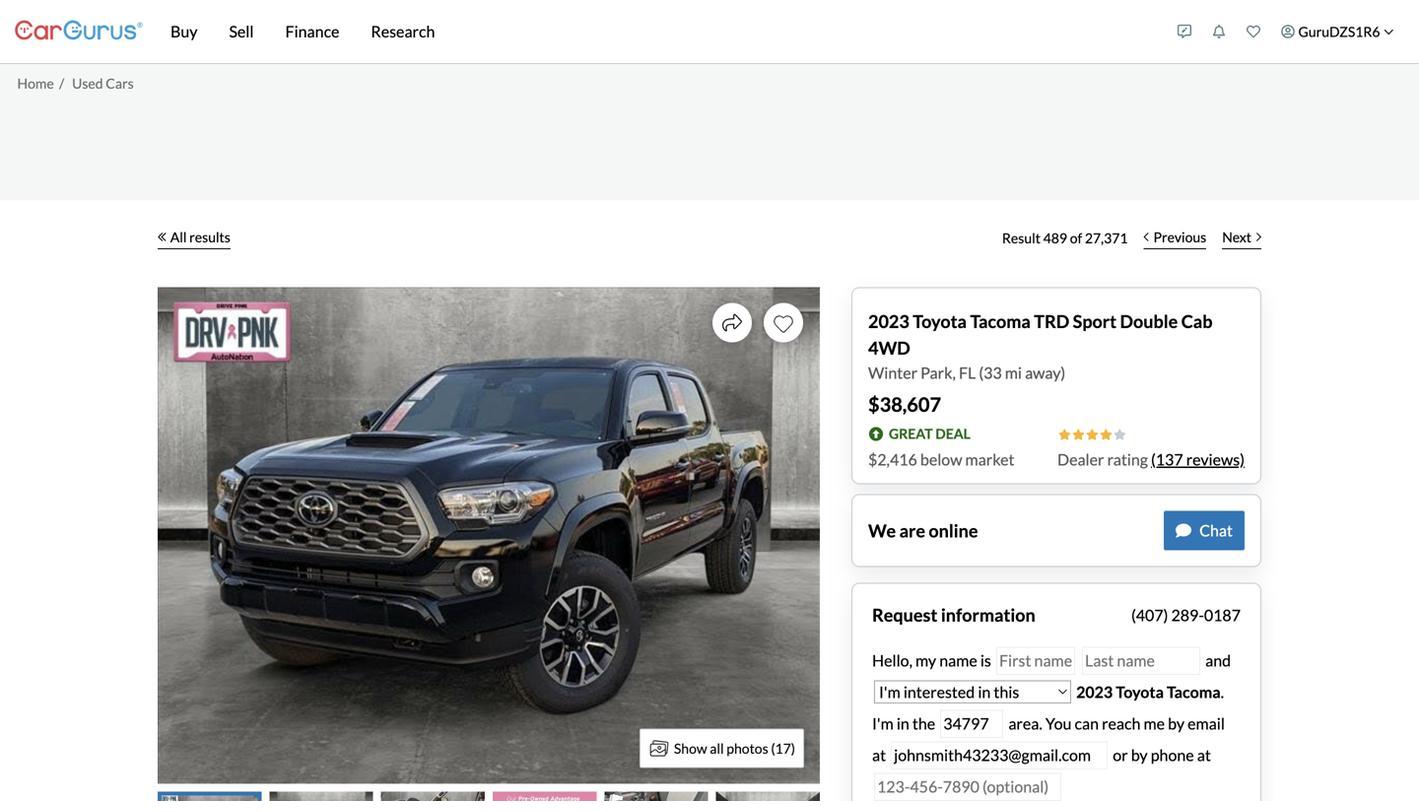 Task type: locate. For each thing, give the bounding box(es) containing it.
toyota up 'park,'
[[913, 310, 967, 332]]

by
[[1168, 714, 1185, 733], [1131, 746, 1148, 765]]

1 horizontal spatial toyota
[[1116, 683, 1164, 702]]

0 vertical spatial tacoma
[[970, 310, 1031, 332]]

are
[[899, 520, 925, 542]]

the
[[913, 714, 935, 733]]

phone
[[1151, 746, 1194, 765]]

2023 toyota tacoma
[[1076, 683, 1221, 702]]

2023 up can
[[1076, 683, 1113, 702]]

finance button
[[270, 0, 355, 63]]

great deal
[[889, 425, 971, 442]]

next link
[[1214, 216, 1269, 260]]

2023 inside 2023 toyota tacoma trd sport double cab 4wd winter park, fl (33 mi away)
[[868, 310, 909, 332]]

deal
[[936, 425, 971, 442]]

0 horizontal spatial tacoma
[[970, 310, 1031, 332]]

below
[[920, 450, 962, 469]]

toyota for 2023 toyota tacoma trd sport double cab 4wd winter park, fl (33 mi away)
[[913, 310, 967, 332]]

1 vertical spatial 2023
[[1076, 683, 1113, 702]]

previous
[[1154, 229, 1207, 245]]

2023 up 4wd
[[868, 310, 909, 332]]

toyota for 2023 toyota tacoma
[[1116, 683, 1164, 702]]

toyota inside 2023 toyota tacoma trd sport double cab 4wd winter park, fl (33 mi away)
[[913, 310, 967, 332]]

1 at from the left
[[872, 746, 886, 765]]

(407)
[[1131, 606, 1168, 625]]

chevron double left image
[[158, 232, 166, 242]]

used
[[72, 75, 103, 91]]

0 vertical spatial 2023
[[868, 310, 909, 332]]

at
[[872, 746, 886, 765], [1197, 746, 1211, 765]]

tab list
[[158, 792, 820, 801]]

at right phone
[[1197, 746, 1211, 765]]

hello, my name is
[[872, 651, 994, 670]]

1 horizontal spatial at
[[1197, 746, 1211, 765]]

all results
[[170, 229, 230, 245]]

.
[[1221, 683, 1224, 702]]

at down i'm
[[872, 746, 886, 765]]

name
[[939, 651, 977, 670]]

chat
[[1200, 521, 1233, 540]]

1 horizontal spatial 2023
[[1076, 683, 1113, 702]]

0187
[[1204, 606, 1241, 625]]

by right me
[[1168, 714, 1185, 733]]

gurudzs1r6 button
[[1271, 4, 1404, 59]]

hello,
[[872, 651, 913, 670]]

First name field
[[996, 647, 1075, 675]]

fl
[[959, 363, 976, 382]]

gurudzs1r6
[[1299, 23, 1380, 40]]

view vehicle photo 6 image
[[716, 792, 820, 801]]

we
[[868, 520, 896, 542]]

previous link
[[1136, 216, 1214, 260]]

chevron left image
[[1144, 232, 1149, 242]]

we are online
[[868, 520, 978, 542]]

$38,607
[[868, 393, 941, 416]]

4wd
[[868, 337, 910, 359]]

tacoma up the 'email'
[[1167, 683, 1221, 702]]

buy
[[171, 22, 198, 41]]

Phone (optional) telephone field
[[874, 773, 1061, 801]]

1 vertical spatial by
[[1131, 746, 1148, 765]]

0 horizontal spatial at
[[872, 746, 886, 765]]

2023 for 2023 toyota tacoma
[[1076, 683, 1113, 702]]

1 vertical spatial toyota
[[1116, 683, 1164, 702]]

menu bar
[[143, 0, 1167, 63]]

show all photos (17)
[[674, 740, 795, 757]]

all
[[710, 740, 724, 757]]

share image
[[722, 313, 742, 333]]

tacoma inside 2023 toyota tacoma trd sport double cab 4wd winter park, fl (33 mi away)
[[970, 310, 1031, 332]]

$2,416 below market
[[868, 450, 1015, 469]]

user icon image
[[1281, 25, 1295, 38]]

0 horizontal spatial 2023
[[868, 310, 909, 332]]

0 horizontal spatial toyota
[[913, 310, 967, 332]]

toyota down "last name" field
[[1116, 683, 1164, 702]]

1 horizontal spatial by
[[1168, 714, 1185, 733]]

view vehicle photo 4 image
[[493, 792, 597, 801]]

tacoma left trd
[[970, 310, 1031, 332]]

by inside area. you can reach me by email at
[[1168, 714, 1185, 733]]

tacoma
[[970, 310, 1031, 332], [1167, 683, 1221, 702]]

view vehicle photo 2 image
[[269, 792, 373, 801]]

Email address email field
[[891, 742, 1108, 770]]

0 vertical spatial toyota
[[913, 310, 967, 332]]

results
[[189, 229, 230, 245]]

(33
[[979, 363, 1002, 382]]

vehicle full photo image
[[158, 287, 820, 784]]

photos
[[727, 740, 768, 757]]

(137 reviews) button
[[1151, 448, 1245, 472]]

1 horizontal spatial tacoma
[[1167, 683, 1221, 702]]

1 vertical spatial tacoma
[[1167, 683, 1221, 702]]

2023
[[868, 310, 909, 332], [1076, 683, 1113, 702]]

by right or
[[1131, 746, 1148, 765]]

area.
[[1009, 714, 1043, 733]]

289-
[[1171, 606, 1204, 625]]

0 vertical spatial by
[[1168, 714, 1185, 733]]

toyota
[[913, 310, 967, 332], [1116, 683, 1164, 702]]

(17)
[[771, 740, 795, 757]]

cars
[[106, 75, 134, 91]]

result 489 of 27,371
[[1002, 230, 1128, 246]]

add a car review image
[[1178, 25, 1192, 38]]



Task type: describe. For each thing, give the bounding box(es) containing it.
in
[[897, 714, 910, 733]]

research button
[[355, 0, 451, 63]]

comment image
[[1176, 523, 1192, 539]]

double
[[1120, 310, 1178, 332]]

reviews)
[[1186, 450, 1245, 469]]

online
[[929, 520, 978, 542]]

or by phone at
[[1113, 746, 1211, 765]]

all
[[170, 229, 187, 245]]

winter
[[868, 363, 918, 382]]

sell button
[[213, 0, 270, 63]]

show
[[674, 740, 707, 757]]

view vehicle photo 5 image
[[605, 792, 708, 801]]

gurudzs1r6 menu item
[[1271, 4, 1404, 59]]

chevron right image
[[1257, 232, 1262, 242]]

reach
[[1102, 714, 1141, 733]]

tacoma for 2023 toyota tacoma trd sport double cab 4wd winter park, fl (33 mi away)
[[970, 310, 1031, 332]]

view vehicle photo 3 image
[[381, 792, 485, 801]]

0 horizontal spatial by
[[1131, 746, 1148, 765]]

request
[[872, 604, 938, 626]]

market
[[965, 450, 1015, 469]]

cargurus logo homepage link link
[[15, 3, 143, 60]]

/
[[59, 75, 64, 91]]

2 at from the left
[[1197, 746, 1211, 765]]

sell
[[229, 22, 254, 41]]

show all photos (17) link
[[640, 729, 804, 768]]

i'm
[[872, 714, 894, 733]]

all results link
[[158, 216, 230, 260]]

me
[[1144, 714, 1165, 733]]

you
[[1046, 714, 1072, 733]]

result
[[1002, 230, 1041, 246]]

mi
[[1005, 363, 1022, 382]]

open notifications image
[[1212, 25, 1226, 38]]

my
[[916, 651, 936, 670]]

of
[[1070, 230, 1082, 246]]

park,
[[921, 363, 956, 382]]

home
[[17, 75, 54, 91]]

dealer
[[1058, 450, 1104, 469]]

is
[[980, 651, 991, 670]]

menu bar containing buy
[[143, 0, 1167, 63]]

saved cars image
[[1247, 25, 1261, 38]]

and
[[1202, 651, 1231, 670]]

Last name field
[[1082, 647, 1200, 675]]

at inside area. you can reach me by email at
[[872, 746, 886, 765]]

$2,416
[[868, 450, 917, 469]]

cargurus logo homepage link image
[[15, 3, 143, 60]]

rating
[[1107, 450, 1148, 469]]

Zip code field
[[940, 710, 1004, 738]]

chevron down image
[[1384, 26, 1394, 37]]

finance
[[285, 22, 339, 41]]

dealer rating (137 reviews)
[[1058, 450, 1245, 469]]

trd
[[1034, 310, 1070, 332]]

away)
[[1025, 363, 1066, 382]]

home / used cars
[[17, 75, 134, 91]]

request information
[[872, 604, 1036, 626]]

gurudzs1r6 menu
[[1167, 4, 1404, 59]]

tacoma for 2023 toyota tacoma
[[1167, 683, 1221, 702]]

cab
[[1181, 310, 1213, 332]]

489
[[1043, 230, 1067, 246]]

. i'm in the
[[872, 683, 1224, 733]]

great
[[889, 425, 933, 442]]

next
[[1222, 229, 1252, 245]]

(407) 289-0187
[[1131, 606, 1241, 625]]

(137
[[1151, 450, 1183, 469]]

home link
[[17, 75, 54, 91]]

2023 for 2023 toyota tacoma trd sport double cab 4wd winter park, fl (33 mi away)
[[868, 310, 909, 332]]

2023 toyota tacoma trd sport double cab 4wd winter park, fl (33 mi away)
[[868, 310, 1213, 382]]

information
[[941, 604, 1036, 626]]

area. you can reach me by email at
[[872, 714, 1225, 765]]

sport
[[1073, 310, 1117, 332]]

buy button
[[155, 0, 213, 63]]

email
[[1188, 714, 1225, 733]]

27,371
[[1085, 230, 1128, 246]]

chat button
[[1164, 511, 1245, 550]]

view vehicle photo 1 image
[[158, 792, 262, 801]]

research
[[371, 22, 435, 41]]

or
[[1113, 746, 1128, 765]]

can
[[1075, 714, 1099, 733]]



Task type: vqa. For each thing, say whether or not it's contained in the screenshot.
ALSO
no



